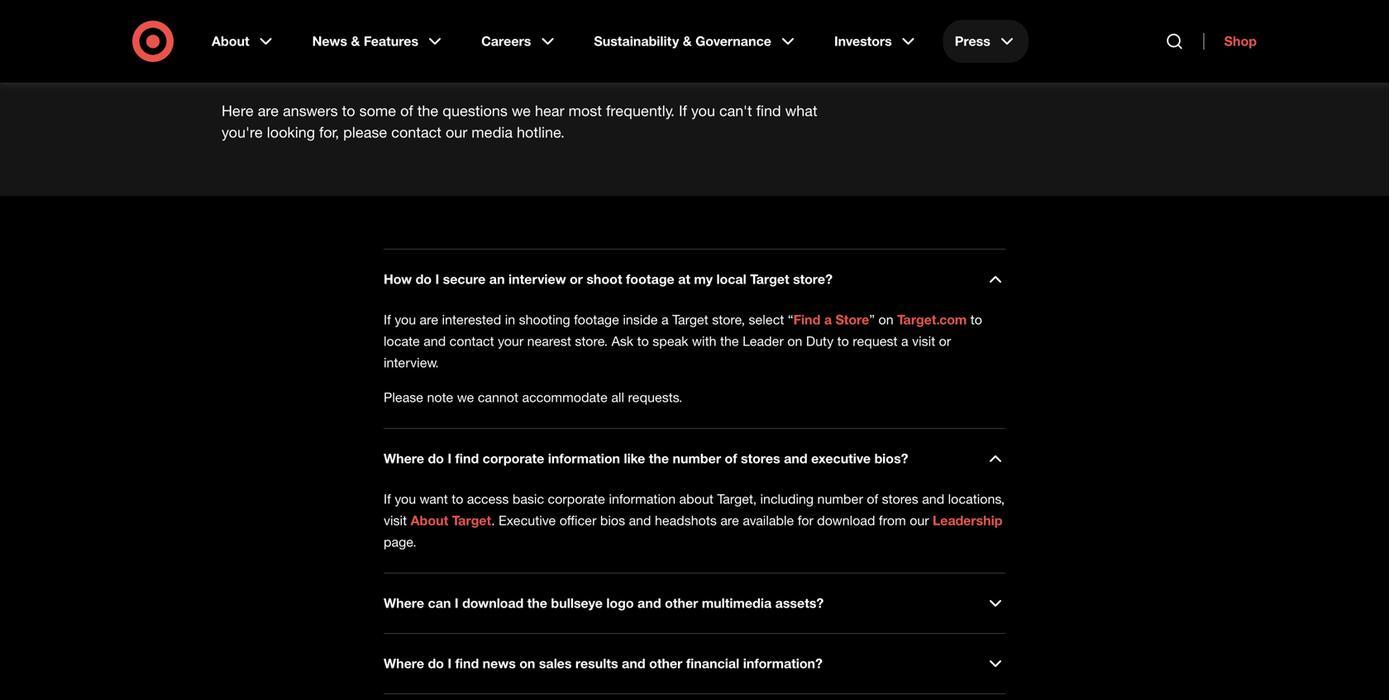 Task type: describe. For each thing, give the bounding box(es) containing it.
and inside to locate and contact your nearest store. ask to speak with the leader on duty to request a visit or interview.
[[424, 333, 446, 349]]

an
[[490, 271, 505, 287]]

in
[[505, 312, 515, 328]]

with
[[692, 333, 717, 349]]

headshots
[[655, 513, 717, 529]]

find for sales
[[455, 656, 479, 672]]

multimedia
[[702, 596, 772, 612]]

0 horizontal spatial a
[[662, 312, 669, 328]]

how do i secure an interview or shoot footage at my local target store? button
[[384, 270, 1006, 289]]

from
[[879, 513, 906, 529]]

press
[[955, 33, 991, 49]]

the inside to locate and contact your nearest store. ask to speak with the leader on duty to request a visit or interview.
[[720, 333, 739, 349]]

can't
[[720, 102, 752, 120]]

contact inside here are answers to some of the questions we hear most frequently. if you can't find what you're looking for, please contact our media hotline.
[[391, 123, 442, 141]]

executive
[[499, 513, 556, 529]]

target.com
[[898, 312, 967, 328]]

investors
[[835, 33, 892, 49]]

about for about target . executive officer bios and headshots are available for download from our leadership page.
[[411, 513, 449, 529]]

about link
[[200, 20, 288, 63]]

sales
[[539, 656, 572, 672]]

bullseye
[[551, 596, 603, 612]]

if for basic
[[384, 491, 391, 507]]

where for where can i download the bullseye logo and other multimedia assets?
[[384, 596, 424, 612]]

where for where do i find corporate information like the number of stores and executive bios?
[[384, 451, 424, 467]]

news
[[483, 656, 516, 672]]

press link
[[944, 20, 1029, 63]]

duty
[[806, 333, 834, 349]]

find a store link
[[794, 312, 870, 328]]

i for the
[[455, 596, 459, 612]]

locations,
[[948, 491, 1005, 507]]

do for where do i find corporate information like the number of stores and executive bios?
[[428, 451, 444, 467]]

executive
[[812, 451, 871, 467]]

news
[[312, 33, 347, 49]]

results
[[576, 656, 618, 672]]

"
[[870, 312, 875, 328]]

nearest
[[527, 333, 571, 349]]

careers link
[[470, 20, 569, 63]]

of inside dropdown button
[[725, 451, 737, 467]]

media
[[472, 123, 513, 141]]

please
[[343, 123, 387, 141]]

the inside here are answers to some of the questions we hear most frequently. if you can't find what you're looking for, please contact our media hotline.
[[417, 102, 439, 120]]

select
[[749, 312, 784, 328]]

page.
[[384, 534, 417, 550]]

officer
[[560, 513, 597, 529]]

cannot
[[478, 390, 519, 406]]

local
[[717, 271, 747, 287]]

target,
[[717, 491, 757, 507]]

corporate inside dropdown button
[[483, 451, 544, 467]]

your
[[498, 333, 524, 349]]

store?
[[793, 271, 833, 287]]

available
[[743, 513, 794, 529]]

where for where do i find news on sales results and other financial information?
[[384, 656, 424, 672]]

you're
[[222, 123, 263, 141]]

& for features
[[351, 33, 360, 49]]

find
[[794, 312, 821, 328]]

sustainability & governance
[[594, 33, 772, 49]]

download inside about target . executive officer bios and headshots are available for download from our leadership page.
[[817, 513, 876, 529]]

accommodate
[[522, 390, 608, 406]]

basic
[[513, 491, 544, 507]]

target.com link
[[898, 312, 967, 328]]

most
[[569, 102, 602, 120]]

investors link
[[823, 20, 930, 63]]

features
[[364, 33, 419, 49]]

footage inside dropdown button
[[626, 271, 675, 287]]

stores inside if you want to access basic corporate information about target, including number of stores and locations, visit
[[882, 491, 919, 507]]

contact inside to locate and contact your nearest store. ask to speak with the leader on duty to request a visit or interview.
[[450, 333, 494, 349]]

here are answers to some of the questions we hear most frequently. if you can't find what you're looking for, please contact our media hotline.
[[222, 102, 818, 141]]

logo
[[607, 596, 634, 612]]

media
[[222, 31, 337, 79]]

we inside here are answers to some of the questions we hear most frequently. if you can't find what you're looking for, please contact our media hotline.
[[512, 102, 531, 120]]

"
[[788, 312, 794, 328]]

interested
[[442, 312, 501, 328]]

leader
[[743, 333, 784, 349]]

to locate and contact your nearest store. ask to speak with the leader on duty to request a visit or interview.
[[384, 312, 983, 371]]

about target . executive officer bios and headshots are available for download from our leadership page.
[[384, 513, 1003, 550]]

bios
[[600, 513, 625, 529]]

to right target.com link
[[971, 312, 983, 328]]

we inside how do i secure an interview or shoot footage at my local target store? 'region'
[[457, 390, 474, 406]]

where can i download the bullseye logo and other multimedia assets? button
[[384, 594, 1006, 614]]

about for about
[[212, 33, 249, 49]]

find for like
[[455, 451, 479, 467]]

hear
[[535, 102, 565, 120]]

speak
[[653, 333, 689, 349]]

& for governance
[[683, 33, 692, 49]]

about
[[680, 491, 714, 507]]

store.
[[575, 333, 608, 349]]

where do i find news on sales results and other financial information? button
[[384, 654, 1006, 674]]

if you are interested in shooting footage inside a target store, select " find a store " on target.com
[[384, 312, 967, 328]]

on inside dropdown button
[[520, 656, 535, 672]]

to right duty
[[838, 333, 849, 349]]

other inside 'dropdown button'
[[665, 596, 698, 612]]

to inside if you want to access basic corporate information about target, including number of stores and locations, visit
[[452, 491, 464, 507]]

governance
[[696, 33, 772, 49]]

some
[[359, 102, 396, 120]]

of inside here are answers to some of the questions we hear most frequently. if you can't find what you're looking for, please contact our media hotline.
[[400, 102, 413, 120]]

financial
[[686, 656, 740, 672]]

shop link
[[1204, 33, 1257, 50]]

our inside about target . executive officer bios and headshots are available for download from our leadership page.
[[910, 513, 929, 529]]

locate
[[384, 333, 420, 349]]

and inside 'dropdown button'
[[638, 596, 661, 612]]

you for footage
[[395, 312, 416, 328]]



Task type: locate. For each thing, give the bounding box(es) containing it.
0 vertical spatial we
[[512, 102, 531, 120]]

request
[[853, 333, 898, 349]]

frequently.
[[606, 102, 675, 120]]

looking
[[267, 123, 315, 141]]

1 horizontal spatial about
[[411, 513, 449, 529]]

visit inside to locate and contact your nearest store. ask to speak with the leader on duty to request a visit or interview.
[[912, 333, 936, 349]]

including
[[761, 491, 814, 507]]

are right here
[[258, 102, 279, 120]]

the right like at the left bottom of the page
[[649, 451, 669, 467]]

you inside how do i secure an interview or shoot footage at my local target store? 'region'
[[395, 312, 416, 328]]

a up the speak
[[662, 312, 669, 328]]

our
[[446, 123, 468, 141], [910, 513, 929, 529]]

number down executive
[[818, 491, 863, 507]]

want
[[420, 491, 448, 507]]

faqs
[[348, 31, 447, 79]]

1 horizontal spatial a
[[825, 312, 832, 328]]

0 vertical spatial contact
[[391, 123, 442, 141]]

shop
[[1225, 33, 1257, 49]]

information left like at the left bottom of the page
[[548, 451, 620, 467]]

2 horizontal spatial are
[[721, 513, 739, 529]]

and right results
[[622, 656, 646, 672]]

sustainability
[[594, 33, 679, 49]]

1 vertical spatial information
[[609, 491, 676, 507]]

0 vertical spatial number
[[673, 451, 721, 467]]

0 vertical spatial other
[[665, 596, 698, 612]]

1 vertical spatial find
[[455, 451, 479, 467]]

like
[[624, 451, 645, 467]]

i inside 'dropdown button'
[[455, 596, 459, 612]]

stores up 'target,'
[[741, 451, 781, 467]]

visit
[[912, 333, 936, 349], [384, 513, 407, 529]]

secure
[[443, 271, 486, 287]]

number up about
[[673, 451, 721, 467]]

0 vertical spatial visit
[[912, 333, 936, 349]]

1 vertical spatial corporate
[[548, 491, 605, 507]]

and inside if you want to access basic corporate information about target, including number of stores and locations, visit
[[922, 491, 945, 507]]

0 horizontal spatial of
[[400, 102, 413, 120]]

1 vertical spatial target
[[673, 312, 709, 328]]

0 horizontal spatial number
[[673, 451, 721, 467]]

contact down interested
[[450, 333, 494, 349]]

0 horizontal spatial are
[[258, 102, 279, 120]]

1 vertical spatial download
[[462, 596, 524, 612]]

0 horizontal spatial or
[[570, 271, 583, 287]]

you left can't
[[691, 102, 715, 120]]

of right some
[[400, 102, 413, 120]]

2 horizontal spatial of
[[867, 491, 879, 507]]

2 vertical spatial of
[[867, 491, 879, 507]]

you inside here are answers to some of the questions we hear most frequently. if you can't find what you're looking for, please contact our media hotline.
[[691, 102, 715, 120]]

0 horizontal spatial stores
[[741, 451, 781, 467]]

on left sales at the left bottom of page
[[520, 656, 535, 672]]

target up with
[[673, 312, 709, 328]]

corporate up officer
[[548, 491, 605, 507]]

we left hear
[[512, 102, 531, 120]]

stores
[[741, 451, 781, 467], [882, 491, 919, 507]]

1 vertical spatial about
[[411, 513, 449, 529]]

1 horizontal spatial visit
[[912, 333, 936, 349]]

3 where from the top
[[384, 656, 424, 672]]

do for how do i secure an interview or shoot footage at my local target store?
[[416, 271, 432, 287]]

0 vertical spatial download
[[817, 513, 876, 529]]

news & features link
[[301, 20, 457, 63]]

of up 'target,'
[[725, 451, 737, 467]]

if inside how do i secure an interview or shoot footage at my local target store? 'region'
[[384, 312, 391, 328]]

shoot
[[587, 271, 623, 287]]

about target link
[[411, 513, 491, 529]]

ask
[[612, 333, 634, 349]]

interview
[[509, 271, 566, 287]]

to up please
[[342, 102, 355, 120]]

on down "
[[788, 333, 803, 349]]

i inside dropdown button
[[435, 271, 439, 287]]

what
[[785, 102, 818, 120]]

visit down target.com link
[[912, 333, 936, 349]]

corporate inside if you want to access basic corporate information about target, including number of stores and locations, visit
[[548, 491, 605, 507]]

footage inside 'region'
[[574, 312, 619, 328]]

at
[[678, 271, 691, 287]]

our right from
[[910, 513, 929, 529]]

1 vertical spatial stores
[[882, 491, 919, 507]]

& inside 'news & features' link
[[351, 33, 360, 49]]

leadership
[[933, 513, 1003, 529]]

2 horizontal spatial target
[[750, 271, 790, 287]]

1 horizontal spatial footage
[[626, 271, 675, 287]]

are inside about target . executive officer bios and headshots are available for download from our leadership page.
[[721, 513, 739, 529]]

we
[[512, 102, 531, 120], [457, 390, 474, 406]]

0 vertical spatial about
[[212, 33, 249, 49]]

0 horizontal spatial on
[[520, 656, 535, 672]]

1 horizontal spatial we
[[512, 102, 531, 120]]

you
[[691, 102, 715, 120], [395, 312, 416, 328], [395, 491, 416, 507]]

our inside here are answers to some of the questions we hear most frequently. if you can't find what you're looking for, please contact our media hotline.
[[446, 123, 468, 141]]

number inside if you want to access basic corporate information about target, including number of stores and locations, visit
[[818, 491, 863, 507]]

the left bullseye
[[527, 596, 548, 612]]

and right bios
[[629, 513, 651, 529]]

how do i secure an interview or shoot footage at my local target store?
[[384, 271, 833, 287]]

0 horizontal spatial our
[[446, 123, 468, 141]]

we right note
[[457, 390, 474, 406]]

1 vertical spatial visit
[[384, 513, 407, 529]]

download inside 'dropdown button'
[[462, 596, 524, 612]]

and inside about target . executive officer bios and headshots are available for download from our leadership page.
[[629, 513, 651, 529]]

where do i find corporate information like the number of stores and executive bios?
[[384, 451, 909, 467]]

assets?
[[776, 596, 824, 612]]

0 vertical spatial our
[[446, 123, 468, 141]]

0 vertical spatial stores
[[741, 451, 781, 467]]

the
[[417, 102, 439, 120], [720, 333, 739, 349], [649, 451, 669, 467], [527, 596, 548, 612]]

or left shoot
[[570, 271, 583, 287]]

and up interview.
[[424, 333, 446, 349]]

information?
[[743, 656, 823, 672]]

news & features
[[312, 33, 419, 49]]

shooting
[[519, 312, 571, 328]]

are up the locate
[[420, 312, 438, 328]]

i left news
[[448, 656, 452, 672]]

& right news
[[351, 33, 360, 49]]

to right ask
[[637, 333, 649, 349]]

download right "for"
[[817, 513, 876, 529]]

0 vertical spatial information
[[548, 451, 620, 467]]

where do i find corporate information like the number of stores and executive bios? button
[[384, 449, 1006, 469]]

2 vertical spatial on
[[520, 656, 535, 672]]

stores up from
[[882, 491, 919, 507]]

my
[[694, 271, 713, 287]]

0 vertical spatial if
[[679, 102, 687, 120]]

and right logo
[[638, 596, 661, 612]]

other inside dropdown button
[[649, 656, 683, 672]]

i for an
[[435, 271, 439, 287]]

i up want
[[448, 451, 452, 467]]

or
[[570, 271, 583, 287], [939, 333, 951, 349]]

2 vertical spatial target
[[452, 513, 491, 529]]

1 vertical spatial contact
[[450, 333, 494, 349]]

on inside to locate and contact your nearest store. ask to speak with the leader on duty to request a visit or interview.
[[788, 333, 803, 349]]

stores inside where do i find corporate information like the number of stores and executive bios? dropdown button
[[741, 451, 781, 467]]

of inside if you want to access basic corporate information about target, including number of stores and locations, visit
[[867, 491, 879, 507]]

& left governance
[[683, 33, 692, 49]]

2 vertical spatial where
[[384, 656, 424, 672]]

1 horizontal spatial of
[[725, 451, 737, 467]]

0 horizontal spatial corporate
[[483, 451, 544, 467]]

corporate up basic
[[483, 451, 544, 467]]

0 vertical spatial footage
[[626, 271, 675, 287]]

1 horizontal spatial stores
[[882, 491, 919, 507]]

how
[[384, 271, 412, 287]]

1 vertical spatial other
[[649, 656, 683, 672]]

1 horizontal spatial our
[[910, 513, 929, 529]]

other left multimedia
[[665, 596, 698, 612]]

i right can
[[455, 596, 459, 612]]

find up the access
[[455, 451, 479, 467]]

find
[[757, 102, 781, 120], [455, 451, 479, 467], [455, 656, 479, 672]]

1 horizontal spatial corporate
[[548, 491, 605, 507]]

and up including
[[784, 451, 808, 467]]

you inside if you want to access basic corporate information about target, including number of stores and locations, visit
[[395, 491, 416, 507]]

1 vertical spatial are
[[420, 312, 438, 328]]

1 horizontal spatial on
[[788, 333, 803, 349]]

if inside here are answers to some of the questions we hear most frequently. if you can't find what you're looking for, please contact our media hotline.
[[679, 102, 687, 120]]

how do i secure an interview or shoot footage at my local target store? region
[[384, 289, 1006, 409]]

0 vertical spatial corporate
[[483, 451, 544, 467]]

if right frequently.
[[679, 102, 687, 120]]

2 & from the left
[[683, 33, 692, 49]]

other left financial
[[649, 656, 683, 672]]

information
[[548, 451, 620, 467], [609, 491, 676, 507]]

0 vertical spatial where
[[384, 451, 424, 467]]

leadership link
[[933, 513, 1003, 529]]

do up want
[[428, 451, 444, 467]]

do right how
[[416, 271, 432, 287]]

or inside dropdown button
[[570, 271, 583, 287]]

are inside here are answers to some of the questions we hear most frequently. if you can't find what you're looking for, please contact our media hotline.
[[258, 102, 279, 120]]

about down want
[[411, 513, 449, 529]]

2 where from the top
[[384, 596, 424, 612]]

if up the locate
[[384, 312, 391, 328]]

0 horizontal spatial &
[[351, 33, 360, 49]]

information up bios
[[609, 491, 676, 507]]

and up "leadership" link
[[922, 491, 945, 507]]

1 vertical spatial if
[[384, 312, 391, 328]]

download right can
[[462, 596, 524, 612]]

target inside dropdown button
[[750, 271, 790, 287]]

the inside 'dropdown button'
[[527, 596, 548, 612]]

the down store,
[[720, 333, 739, 349]]

2 vertical spatial do
[[428, 656, 444, 672]]

0 horizontal spatial about
[[212, 33, 249, 49]]

1 & from the left
[[351, 33, 360, 49]]

& inside sustainability & governance "link"
[[683, 33, 692, 49]]

all
[[612, 390, 625, 406]]

if inside if you want to access basic corporate information about target, including number of stores and locations, visit
[[384, 491, 391, 507]]

2 vertical spatial if
[[384, 491, 391, 507]]

please
[[384, 390, 424, 406]]

1 vertical spatial of
[[725, 451, 737, 467]]

2 horizontal spatial a
[[902, 333, 909, 349]]

0 horizontal spatial download
[[462, 596, 524, 612]]

1 vertical spatial you
[[395, 312, 416, 328]]

1 horizontal spatial download
[[817, 513, 876, 529]]

1 vertical spatial our
[[910, 513, 929, 529]]

about up here
[[212, 33, 249, 49]]

i left secure
[[435, 271, 439, 287]]

1 vertical spatial number
[[818, 491, 863, 507]]

questions
[[443, 102, 508, 120]]

i for corporate
[[448, 451, 452, 467]]

0 vertical spatial or
[[570, 271, 583, 287]]

where can i download the bullseye logo and other multimedia assets?
[[384, 596, 824, 612]]

0 horizontal spatial we
[[457, 390, 474, 406]]

0 vertical spatial you
[[691, 102, 715, 120]]

target down the access
[[452, 513, 491, 529]]

corporate
[[483, 451, 544, 467], [548, 491, 605, 507]]

of down bios? on the right of page
[[867, 491, 879, 507]]

if you want to access basic corporate information about target, including number of stores and locations, visit
[[384, 491, 1005, 529]]

do for where do i find news on sales results and other financial information?
[[428, 656, 444, 672]]

find left 'what' in the top right of the page
[[757, 102, 781, 120]]

of
[[400, 102, 413, 120], [725, 451, 737, 467], [867, 491, 879, 507]]

target inside 'region'
[[673, 312, 709, 328]]

0 horizontal spatial footage
[[574, 312, 619, 328]]

1 vertical spatial or
[[939, 333, 951, 349]]

1 horizontal spatial target
[[673, 312, 709, 328]]

on
[[879, 312, 894, 328], [788, 333, 803, 349], [520, 656, 535, 672]]

do down can
[[428, 656, 444, 672]]

the left the questions on the left
[[417, 102, 439, 120]]

bios?
[[875, 451, 909, 467]]

find left news
[[455, 656, 479, 672]]

1 vertical spatial where
[[384, 596, 424, 612]]

2 vertical spatial you
[[395, 491, 416, 507]]

1 horizontal spatial &
[[683, 33, 692, 49]]

answers
[[283, 102, 338, 120]]

target right the local
[[750, 271, 790, 287]]

find inside here are answers to some of the questions we hear most frequently. if you can't find what you're looking for, please contact our media hotline.
[[757, 102, 781, 120]]

1 where from the top
[[384, 451, 424, 467]]

careers
[[481, 33, 531, 49]]

0 vertical spatial are
[[258, 102, 279, 120]]

.
[[491, 513, 495, 529]]

if for shooting
[[384, 312, 391, 328]]

1 vertical spatial on
[[788, 333, 803, 349]]

here
[[222, 102, 254, 120]]

please note we cannot accommodate all requests.
[[384, 390, 683, 406]]

if
[[679, 102, 687, 120], [384, 312, 391, 328], [384, 491, 391, 507]]

visit inside if you want to access basic corporate information about target, including number of stores and locations, visit
[[384, 513, 407, 529]]

where do i find news on sales results and other financial information?
[[384, 656, 823, 672]]

visit up page.
[[384, 513, 407, 529]]

interview.
[[384, 355, 439, 371]]

0 vertical spatial do
[[416, 271, 432, 287]]

you for corporate
[[395, 491, 416, 507]]

2 horizontal spatial on
[[879, 312, 894, 328]]

are down 'target,'
[[721, 513, 739, 529]]

you up the locate
[[395, 312, 416, 328]]

number
[[673, 451, 721, 467], [818, 491, 863, 507]]

contact down some
[[391, 123, 442, 141]]

1 horizontal spatial are
[[420, 312, 438, 328]]

requests.
[[628, 390, 683, 406]]

to inside here are answers to some of the questions we hear most frequently. if you can't find what you're looking for, please contact our media hotline.
[[342, 102, 355, 120]]

you left want
[[395, 491, 416, 507]]

store
[[836, 312, 870, 328]]

a inside to locate and contact your nearest store. ask to speak with the leader on duty to request a visit or interview.
[[902, 333, 909, 349]]

a right request in the right top of the page
[[902, 333, 909, 349]]

0 horizontal spatial contact
[[391, 123, 442, 141]]

0 horizontal spatial visit
[[384, 513, 407, 529]]

0 vertical spatial on
[[879, 312, 894, 328]]

our down the questions on the left
[[446, 123, 468, 141]]

are
[[258, 102, 279, 120], [420, 312, 438, 328], [721, 513, 739, 529]]

do inside dropdown button
[[416, 271, 432, 287]]

information inside if you want to access basic corporate information about target, including number of stores and locations, visit
[[609, 491, 676, 507]]

about
[[212, 33, 249, 49], [411, 513, 449, 529]]

to up the about target link on the left bottom of the page
[[452, 491, 464, 507]]

if up page.
[[384, 491, 391, 507]]

media faqs
[[222, 31, 447, 79]]

&
[[351, 33, 360, 49], [683, 33, 692, 49]]

0 vertical spatial target
[[750, 271, 790, 287]]

2 vertical spatial are
[[721, 513, 739, 529]]

1 vertical spatial we
[[457, 390, 474, 406]]

the inside dropdown button
[[649, 451, 669, 467]]

2 vertical spatial find
[[455, 656, 479, 672]]

about inside about target . executive officer bios and headshots are available for download from our leadership page.
[[411, 513, 449, 529]]

footage left the at
[[626, 271, 675, 287]]

are inside how do i secure an interview or shoot footage at my local target store? 'region'
[[420, 312, 438, 328]]

0 vertical spatial find
[[757, 102, 781, 120]]

0 horizontal spatial target
[[452, 513, 491, 529]]

on right the "
[[879, 312, 894, 328]]

number inside dropdown button
[[673, 451, 721, 467]]

i for news
[[448, 656, 452, 672]]

0 vertical spatial of
[[400, 102, 413, 120]]

1 vertical spatial do
[[428, 451, 444, 467]]

information inside dropdown button
[[548, 451, 620, 467]]

for
[[798, 513, 814, 529]]

store,
[[712, 312, 745, 328]]

1 vertical spatial footage
[[574, 312, 619, 328]]

for,
[[319, 123, 339, 141]]

can
[[428, 596, 451, 612]]

sustainability & governance link
[[583, 20, 810, 63]]

where inside 'dropdown button'
[[384, 596, 424, 612]]

or down target.com link
[[939, 333, 951, 349]]

or inside to locate and contact your nearest store. ask to speak with the leader on duty to request a visit or interview.
[[939, 333, 951, 349]]

1 horizontal spatial contact
[[450, 333, 494, 349]]

1 horizontal spatial or
[[939, 333, 951, 349]]

footage
[[626, 271, 675, 287], [574, 312, 619, 328]]

target inside about target . executive officer bios and headshots are available for download from our leadership page.
[[452, 513, 491, 529]]

a right find
[[825, 312, 832, 328]]

1 horizontal spatial number
[[818, 491, 863, 507]]

footage up store. at the top of the page
[[574, 312, 619, 328]]



Task type: vqa. For each thing, say whether or not it's contained in the screenshot.
opinions on the bottom right
no



